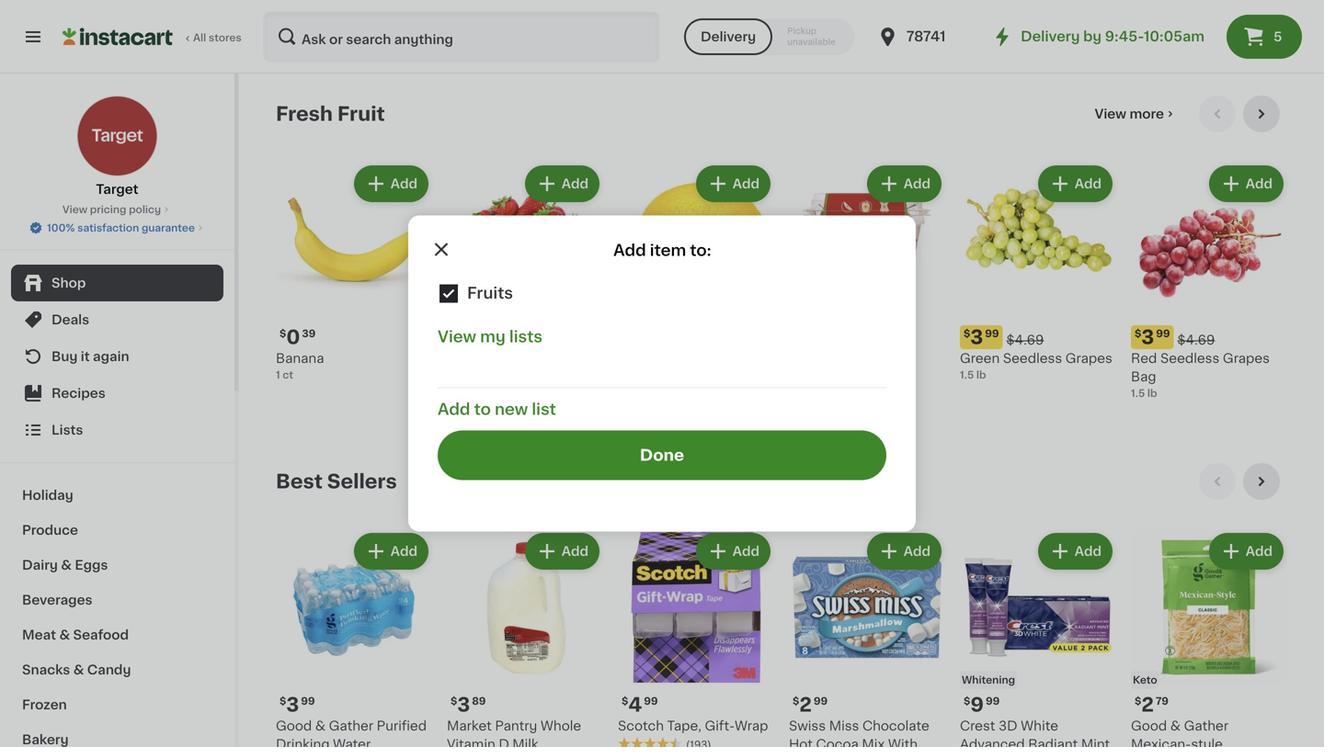Task type: locate. For each thing, give the bounding box(es) containing it.
4
[[628, 696, 642, 715]]

$ for good & gather purified drinking water
[[280, 697, 286, 707]]

add for swiss miss chocolate hot cocoa mix wit
[[904, 545, 931, 558]]

good inside 'good & gather mexican-styl'
[[1131, 720, 1167, 733]]

1 seedless from the left
[[1003, 352, 1062, 365]]

whitening
[[962, 675, 1015, 685]]

add button for 16 oz container
[[527, 167, 598, 200]]

2 $3.99 original price: $4.69 element from the left
[[1131, 326, 1287, 349]]

gather inside 'good & gather mexican-styl'
[[1184, 720, 1229, 733]]

seedless inside the $ 3 99 $4.69 red seedless grapes bag 1.5 lb
[[1160, 352, 1220, 365]]

99 inside the $ 2 99
[[814, 697, 828, 707]]

delivery for delivery by 9:45-10:05am
[[1021, 30, 1080, 43]]

item carousel region
[[276, 96, 1287, 449], [276, 463, 1287, 748]]

1 good from the left
[[276, 720, 312, 733]]

add
[[391, 177, 417, 190], [562, 177, 588, 190], [733, 177, 760, 190], [904, 177, 931, 190], [1075, 177, 1102, 190], [1246, 177, 1273, 190], [613, 243, 646, 258], [438, 402, 470, 417], [391, 545, 417, 558], [562, 545, 588, 558], [733, 545, 760, 558], [904, 545, 931, 558], [1075, 545, 1102, 558], [1246, 545, 1273, 558]]

79
[[1156, 697, 1169, 707]]

meat & seafood
[[22, 629, 129, 642]]

3
[[970, 328, 983, 347], [1141, 328, 1154, 347], [789, 387, 796, 397], [286, 696, 299, 715], [457, 696, 470, 715]]

view for view my lists
[[438, 329, 476, 345]]

vitamin
[[447, 738, 495, 748]]

pantry
[[495, 720, 537, 733]]

& up the mexican-
[[1170, 720, 1181, 733]]

1 horizontal spatial good
[[1131, 720, 1167, 733]]

target link
[[77, 96, 158, 199]]

0 horizontal spatial seedless
[[1003, 352, 1062, 365]]

16
[[447, 388, 458, 399]]

oz
[[461, 388, 473, 399]]

0 horizontal spatial lb
[[798, 387, 808, 397]]

0 horizontal spatial 5
[[457, 328, 470, 347]]

pricing
[[90, 205, 126, 215]]

grapes
[[1065, 352, 1113, 365], [1223, 352, 1270, 365]]

& right meat at the bottom
[[59, 629, 70, 642]]

good for 2
[[1131, 720, 1167, 733]]

$ inside $ 9 99
[[964, 697, 970, 707]]

0 vertical spatial 5
[[1274, 30, 1282, 43]]

view pricing policy
[[62, 205, 161, 215]]

&
[[61, 559, 72, 572], [59, 629, 70, 642], [73, 664, 84, 677], [315, 720, 326, 733], [1170, 720, 1181, 733]]

$ inside $ 0 39
[[280, 329, 286, 339]]

0 horizontal spatial $3.99 original price: $4.69 element
[[960, 326, 1116, 349]]

snacks & candy link
[[11, 653, 223, 688]]

1.5 down green
[[960, 370, 974, 380]]

1 $4.69 from the left
[[1006, 334, 1044, 347]]

1 vertical spatial item carousel region
[[276, 463, 1287, 748]]

99 right the 9
[[986, 697, 1000, 707]]

view inside list_add_items dialog
[[438, 329, 476, 345]]

$ up drinking
[[280, 697, 286, 707]]

deals link
[[11, 302, 223, 338]]

$ for swiss miss chocolate hot cocoa mix wit
[[793, 697, 799, 707]]

add for scotch tape, gift-wrap
[[733, 545, 760, 558]]

target
[[96, 183, 138, 196]]

0 horizontal spatial delivery
[[701, 30, 756, 43]]

add button for banana
[[356, 167, 427, 200]]

drinking
[[276, 738, 330, 748]]

shop
[[51, 277, 86, 290]]

new
[[495, 402, 528, 417]]

& inside snacks & candy link
[[73, 664, 84, 677]]

fresh fruit
[[276, 104, 385, 124]]

1.5 down bag
[[1131, 388, 1145, 399]]

done button
[[438, 431, 886, 480]]

1 horizontal spatial $3.99 original price: $4.69 element
[[1131, 326, 1287, 349]]

view left more
[[1095, 108, 1126, 120]]

1 horizontal spatial delivery
[[1021, 30, 1080, 43]]

3 lb
[[789, 387, 808, 397]]

& for good & gather purified drinking water
[[315, 720, 326, 733]]

view left the my
[[438, 329, 476, 345]]

product group
[[276, 162, 432, 383], [447, 162, 603, 401], [618, 162, 774, 368], [789, 162, 945, 416], [960, 162, 1116, 383], [1131, 162, 1287, 401], [276, 530, 432, 748], [447, 530, 603, 748], [618, 530, 774, 748], [789, 530, 945, 748], [960, 530, 1116, 748], [1131, 530, 1287, 748]]

hot
[[789, 738, 813, 748]]

view for view more
[[1095, 108, 1126, 120]]

shop link
[[11, 265, 223, 302]]

market pantry whole vitamin d milk
[[447, 720, 581, 748]]

1 vertical spatial 1.5
[[1131, 388, 1145, 399]]

2 good from the left
[[1131, 720, 1167, 733]]

99
[[985, 329, 999, 339], [1156, 329, 1170, 339], [301, 697, 315, 707], [644, 697, 658, 707], [814, 697, 828, 707], [986, 697, 1000, 707]]

1 horizontal spatial $ 3 99
[[964, 328, 999, 347]]

99 up drinking
[[301, 697, 315, 707]]

$ for crest 3d white advanced radiant mint
[[964, 697, 970, 707]]

lb down green
[[976, 370, 986, 380]]

to
[[474, 402, 491, 417]]

3 inside button
[[789, 387, 796, 397]]

99 right 4
[[644, 697, 658, 707]]

add item to:
[[613, 243, 711, 258]]

buy it again link
[[11, 338, 223, 375]]

& inside meat & seafood link
[[59, 629, 70, 642]]

1 vertical spatial view
[[62, 205, 87, 215]]

my
[[480, 329, 506, 345]]

1.5 inside "green seedless grapes 1.5 lb"
[[960, 370, 974, 380]]

dairy
[[22, 559, 58, 572]]

view more
[[1095, 108, 1164, 120]]

gather up the mexican-
[[1184, 720, 1229, 733]]

$ left 69
[[451, 329, 457, 339]]

list_add_items dialog
[[408, 216, 916, 532]]

delivery by 9:45-10:05am link
[[991, 26, 1205, 48]]

9:45-
[[1105, 30, 1144, 43]]

$ inside $ 3 89
[[451, 697, 457, 707]]

1 $3.99 original price: $4.69 element from the left
[[960, 326, 1116, 349]]

good up the mexican-
[[1131, 720, 1167, 733]]

1 horizontal spatial $4.69
[[1177, 334, 1215, 347]]

None search field
[[263, 11, 660, 63]]

item carousel region containing fresh fruit
[[276, 96, 1287, 449]]

99 inside $ 9 99
[[986, 697, 1000, 707]]

satisfaction
[[77, 223, 139, 233]]

& for meat & seafood
[[59, 629, 70, 642]]

0 horizontal spatial gather
[[329, 720, 373, 733]]

& inside the good & gather purified drinking water
[[315, 720, 326, 733]]

0 vertical spatial view
[[1095, 108, 1126, 120]]

lists
[[51, 424, 83, 437]]

snacks & candy
[[22, 664, 131, 677]]

view up 100%
[[62, 205, 87, 215]]

2 gather from the left
[[1184, 720, 1229, 733]]

miss
[[829, 720, 859, 733]]

2 vertical spatial view
[[438, 329, 476, 345]]

2 horizontal spatial view
[[1095, 108, 1126, 120]]

lb down $9.99 element in the right top of the page
[[798, 387, 808, 397]]

99 inside $ 4 99
[[644, 697, 658, 707]]

99 up red on the top
[[1156, 329, 1170, 339]]

$3.99 original price: $4.69 element
[[960, 326, 1116, 349], [1131, 326, 1287, 349]]

add button for good & gather purified drinking water
[[356, 535, 427, 568]]

0 vertical spatial item carousel region
[[276, 96, 1287, 449]]

& for dairy & eggs
[[61, 559, 72, 572]]

1 horizontal spatial 1.5
[[1131, 388, 1145, 399]]

good up drinking
[[276, 720, 312, 733]]

view inside popup button
[[1095, 108, 1126, 120]]

$ 2 99
[[793, 696, 828, 715]]

1 horizontal spatial 2
[[1141, 696, 1154, 715]]

$ down keto
[[1135, 697, 1141, 707]]

$ 3 99
[[964, 328, 999, 347], [280, 696, 315, 715]]

produce link
[[11, 513, 223, 548]]

1 vertical spatial 5
[[457, 328, 470, 347]]

2 2 from the left
[[1141, 696, 1154, 715]]

$ for banana
[[280, 329, 286, 339]]

& left eggs
[[61, 559, 72, 572]]

& inside dairy & eggs link
[[61, 559, 72, 572]]

$3.99 original price: $4.69 element up red on the top
[[1131, 326, 1287, 349]]

2 seedless from the left
[[1160, 352, 1220, 365]]

$ 3 99 up drinking
[[280, 696, 315, 715]]

99 up swiss at right
[[814, 697, 828, 707]]

1 horizontal spatial view
[[438, 329, 476, 345]]

5 inside button
[[1274, 30, 1282, 43]]

add for good & gather purified drinking water
[[391, 545, 417, 558]]

good for 3
[[276, 720, 312, 733]]

2 grapes from the left
[[1223, 352, 1270, 365]]

all stores
[[193, 33, 242, 43]]

1 gather from the left
[[329, 720, 373, 733]]

2 horizontal spatial lb
[[1147, 388, 1157, 399]]

1 horizontal spatial grapes
[[1223, 352, 1270, 365]]

dairy & eggs link
[[11, 548, 223, 583]]

add button for good & gather mexican-styl
[[1211, 535, 1282, 568]]

beverages
[[22, 594, 92, 607]]

0 horizontal spatial view
[[62, 205, 87, 215]]

0 horizontal spatial $ 3 99
[[280, 696, 315, 715]]

0 horizontal spatial 1.5
[[960, 370, 974, 380]]

bag
[[1131, 371, 1156, 383]]

$ up crest
[[964, 697, 970, 707]]

0 vertical spatial 1.5
[[960, 370, 974, 380]]

seedless right green
[[1003, 352, 1062, 365]]

$ left 39
[[280, 329, 286, 339]]

buy
[[51, 350, 78, 363]]

delivery inside button
[[701, 30, 756, 43]]

2 $4.69 from the left
[[1177, 334, 1215, 347]]

d
[[499, 738, 509, 748]]

2 up swiss at right
[[799, 696, 812, 715]]

add for market pantry whole vitamin d milk
[[562, 545, 588, 558]]

add button for crest 3d white advanced radiant mint
[[1040, 535, 1111, 568]]

16 oz container
[[447, 388, 525, 399]]

$ up swiss at right
[[793, 697, 799, 707]]

& left candy
[[73, 664, 84, 677]]

0 horizontal spatial good
[[276, 720, 312, 733]]

$3.99 original price: $4.69 element for seedless
[[960, 326, 1116, 349]]

$ 4 99
[[622, 696, 658, 715]]

$ up red on the top
[[1135, 329, 1141, 339]]

beverages link
[[11, 583, 223, 618]]

99 inside the $ 3 99 $4.69 red seedless grapes bag 1.5 lb
[[1156, 329, 1170, 339]]

good & gather purified drinking water
[[276, 720, 427, 748]]

$ left 89
[[451, 697, 457, 707]]

1 horizontal spatial lb
[[976, 370, 986, 380]]

1 grapes from the left
[[1065, 352, 1113, 365]]

1 item carousel region from the top
[[276, 96, 1287, 449]]

$ 5 69
[[451, 328, 486, 347]]

1.5
[[960, 370, 974, 380], [1131, 388, 1145, 399]]

100%
[[47, 223, 75, 233]]

$ up scotch
[[622, 697, 628, 707]]

item carousel region containing best sellers
[[276, 463, 1287, 748]]

0 horizontal spatial $4.69
[[1006, 334, 1044, 347]]

delivery button
[[684, 18, 773, 55]]

$ inside the $ 2 99
[[793, 697, 799, 707]]

add button
[[356, 167, 427, 200], [527, 167, 598, 200], [698, 167, 769, 200], [869, 167, 940, 200], [1040, 167, 1111, 200], [1211, 167, 1282, 200], [356, 535, 427, 568], [527, 535, 598, 568], [698, 535, 769, 568], [869, 535, 940, 568], [1040, 535, 1111, 568], [1211, 535, 1282, 568]]

view for view pricing policy
[[62, 205, 87, 215]]

add to new list link
[[438, 402, 556, 417]]

9
[[970, 696, 984, 715]]

1 2 from the left
[[799, 696, 812, 715]]

1 horizontal spatial gather
[[1184, 720, 1229, 733]]

gather up 'water'
[[329, 720, 373, 733]]

grapes inside "green seedless grapes 1.5 lb"
[[1065, 352, 1113, 365]]

white
[[1021, 720, 1058, 733]]

dairy & eggs
[[22, 559, 108, 572]]

& inside 'good & gather mexican-styl'
[[1170, 720, 1181, 733]]

0 horizontal spatial grapes
[[1065, 352, 1113, 365]]

2 item carousel region from the top
[[276, 463, 1287, 748]]

snacks
[[22, 664, 70, 677]]

lists
[[509, 329, 543, 345]]

buy it again
[[51, 350, 129, 363]]

$ 3 99 up green
[[964, 328, 999, 347]]

$3.99 original price: $4.69 element up "green seedless grapes 1.5 lb"
[[960, 326, 1116, 349]]

scotch tape, gift-wrap
[[618, 720, 768, 733]]

$ inside $ 4 99
[[622, 697, 628, 707]]

2 left the '79'
[[1141, 696, 1154, 715]]

& for good & gather mexican-styl
[[1170, 720, 1181, 733]]

add for red seedless grapes bag
[[1246, 177, 1273, 190]]

good inside the good & gather purified drinking water
[[276, 720, 312, 733]]

& up drinking
[[315, 720, 326, 733]]

$ inside the $ 2 79
[[1135, 697, 1141, 707]]

gather inside the good & gather purified drinking water
[[329, 720, 373, 733]]

sellers
[[327, 472, 397, 491]]

0 horizontal spatial 2
[[799, 696, 812, 715]]

radiant
[[1028, 738, 1078, 748]]

seedless right red on the top
[[1160, 352, 1220, 365]]

frozen
[[22, 699, 67, 712]]

it
[[81, 350, 90, 363]]

1 horizontal spatial 5
[[1274, 30, 1282, 43]]

lb down bag
[[1147, 388, 1157, 399]]

1 vertical spatial $ 3 99
[[280, 696, 315, 715]]

$ inside $ 5 69
[[451, 329, 457, 339]]

$9.99 element
[[789, 326, 945, 349]]

$
[[280, 329, 286, 339], [451, 329, 457, 339], [964, 329, 970, 339], [1135, 329, 1141, 339], [280, 697, 286, 707], [451, 697, 457, 707], [622, 697, 628, 707], [793, 697, 799, 707], [964, 697, 970, 707], [1135, 697, 1141, 707]]

$ for 16 oz container
[[451, 329, 457, 339]]

delivery
[[1021, 30, 1080, 43], [701, 30, 756, 43]]

lb inside the $ 3 99 $4.69 red seedless grapes bag 1.5 lb
[[1147, 388, 1157, 399]]

100% satisfaction guarantee
[[47, 223, 195, 233]]

1 horizontal spatial seedless
[[1160, 352, 1220, 365]]

more
[[1130, 108, 1164, 120]]

bakery link
[[11, 723, 223, 748]]

target logo image
[[77, 96, 158, 177]]

recipes link
[[11, 375, 223, 412]]



Task type: describe. For each thing, give the bounding box(es) containing it.
tape,
[[667, 720, 701, 733]]

$ 0 39
[[280, 328, 316, 347]]

69
[[472, 329, 486, 339]]

$ 3 89
[[451, 696, 486, 715]]

99 for good & gather purified drinking water
[[301, 697, 315, 707]]

meat & seafood link
[[11, 618, 223, 653]]

add to new list
[[438, 402, 556, 417]]

100% satisfaction guarantee button
[[29, 217, 206, 235]]

ct
[[283, 370, 293, 380]]

crest 3d white advanced radiant mint
[[960, 720, 1114, 748]]

candy
[[87, 664, 131, 677]]

fruit
[[337, 104, 385, 124]]

add for 16 oz container
[[562, 177, 588, 190]]

lb inside "green seedless grapes 1.5 lb"
[[976, 370, 986, 380]]

add button for red seedless grapes bag
[[1211, 167, 1282, 200]]

3 lb button
[[789, 162, 945, 400]]

lists link
[[11, 412, 223, 449]]

scotch
[[618, 720, 664, 733]]

78741
[[906, 30, 946, 43]]

add button for scotch tape, gift-wrap
[[698, 535, 769, 568]]

market
[[447, 720, 492, 733]]

keto
[[1133, 675, 1157, 685]]

seedless inside "green seedless grapes 1.5 lb"
[[1003, 352, 1062, 365]]

99 for swiss miss chocolate hot cocoa mix wit
[[814, 697, 828, 707]]

banana 1 ct
[[276, 352, 324, 380]]

add button for green seedless grapes
[[1040, 167, 1111, 200]]

service type group
[[684, 18, 855, 55]]

wrap
[[735, 720, 768, 733]]

$ 2 79
[[1135, 696, 1169, 715]]

recipes
[[51, 387, 106, 400]]

deals
[[51, 314, 89, 326]]

39
[[302, 329, 316, 339]]

3d
[[999, 720, 1017, 733]]

product group containing 0
[[276, 162, 432, 383]]

add button for swiss miss chocolate hot cocoa mix wit
[[869, 535, 940, 568]]

bakery
[[22, 734, 69, 747]]

view more button
[[1087, 96, 1184, 132]]

$ for market pantry whole vitamin d milk
[[451, 697, 457, 707]]

meat
[[22, 629, 56, 642]]

$ 3 99 $4.69 red seedless grapes bag 1.5 lb
[[1131, 328, 1270, 399]]

by
[[1083, 30, 1102, 43]]

view my lists link
[[438, 329, 543, 345]]

lb inside button
[[798, 387, 808, 397]]

best sellers
[[276, 472, 397, 491]]

99 for crest 3d white advanced radiant mint
[[986, 697, 1000, 707]]

view my lists
[[438, 329, 543, 345]]

0 vertical spatial $ 3 99
[[964, 328, 999, 347]]

grapes inside the $ 3 99 $4.69 red seedless grapes bag 1.5 lb
[[1223, 352, 1270, 365]]

add for good & gather mexican-styl
[[1246, 545, 1273, 558]]

whole
[[541, 720, 581, 733]]

5 button
[[1227, 15, 1302, 59]]

2 for good
[[1141, 696, 1154, 715]]

crest
[[960, 720, 995, 733]]

10:05am
[[1144, 30, 1205, 43]]

view pricing policy link
[[62, 202, 172, 217]]

99 up green
[[985, 329, 999, 339]]

$ inside the $ 3 99 $4.69 red seedless grapes bag 1.5 lb
[[1135, 329, 1141, 339]]

product group containing 4
[[618, 530, 774, 748]]

holiday
[[22, 489, 73, 502]]

item
[[650, 243, 686, 258]]

2 for swiss
[[799, 696, 812, 715]]

delivery for delivery
[[701, 30, 756, 43]]

99 for scotch tape, gift-wrap
[[644, 697, 658, 707]]

swiss miss chocolate hot cocoa mix wit
[[789, 720, 929, 748]]

add for banana
[[391, 177, 417, 190]]

frozen link
[[11, 688, 223, 723]]

green
[[960, 352, 1000, 365]]

gather for 3
[[329, 720, 373, 733]]

done
[[640, 448, 684, 463]]

$3.99 original price: $4.69 element for 3
[[1131, 326, 1287, 349]]

instacart logo image
[[63, 26, 173, 48]]

$ 9 99
[[964, 696, 1000, 715]]

$ up green
[[964, 329, 970, 339]]

$4.69 inside the $ 3 99 $4.69 red seedless grapes bag 1.5 lb
[[1177, 334, 1215, 347]]

chocolate
[[862, 720, 929, 733]]

product group containing 5
[[447, 162, 603, 401]]

1.5 inside the $ 3 99 $4.69 red seedless grapes bag 1.5 lb
[[1131, 388, 1145, 399]]

gift-
[[705, 720, 735, 733]]

add for green seedless grapes
[[1075, 177, 1102, 190]]

to:
[[690, 243, 711, 258]]

product group containing 9
[[960, 530, 1116, 748]]

gather for 2
[[1184, 720, 1229, 733]]

add for crest 3d white advanced radiant mint
[[1075, 545, 1102, 558]]

add button for market pantry whole vitamin d milk
[[527, 535, 598, 568]]

0
[[286, 328, 300, 347]]

mix
[[862, 738, 885, 748]]

fresh
[[276, 104, 333, 124]]

good & gather mexican-styl
[[1131, 720, 1270, 748]]

container
[[475, 388, 525, 399]]

stores
[[209, 33, 242, 43]]

89
[[472, 697, 486, 707]]

3 inside the $ 3 99 $4.69 red seedless grapes bag 1.5 lb
[[1141, 328, 1154, 347]]

holiday link
[[11, 478, 223, 513]]

& for snacks & candy
[[73, 664, 84, 677]]

$ for scotch tape, gift-wrap
[[622, 697, 628, 707]]

policy
[[129, 205, 161, 215]]

all
[[193, 33, 206, 43]]

banana
[[276, 352, 324, 365]]

produce
[[22, 524, 78, 537]]

best
[[276, 472, 323, 491]]

$ for good & gather mexican-styl
[[1135, 697, 1141, 707]]

red
[[1131, 352, 1157, 365]]

water
[[333, 738, 371, 748]]

list
[[532, 402, 556, 417]]

guarantee
[[142, 223, 195, 233]]

eggs
[[75, 559, 108, 572]]

delivery by 9:45-10:05am
[[1021, 30, 1205, 43]]



Task type: vqa. For each thing, say whether or not it's contained in the screenshot.
the wasn't
no



